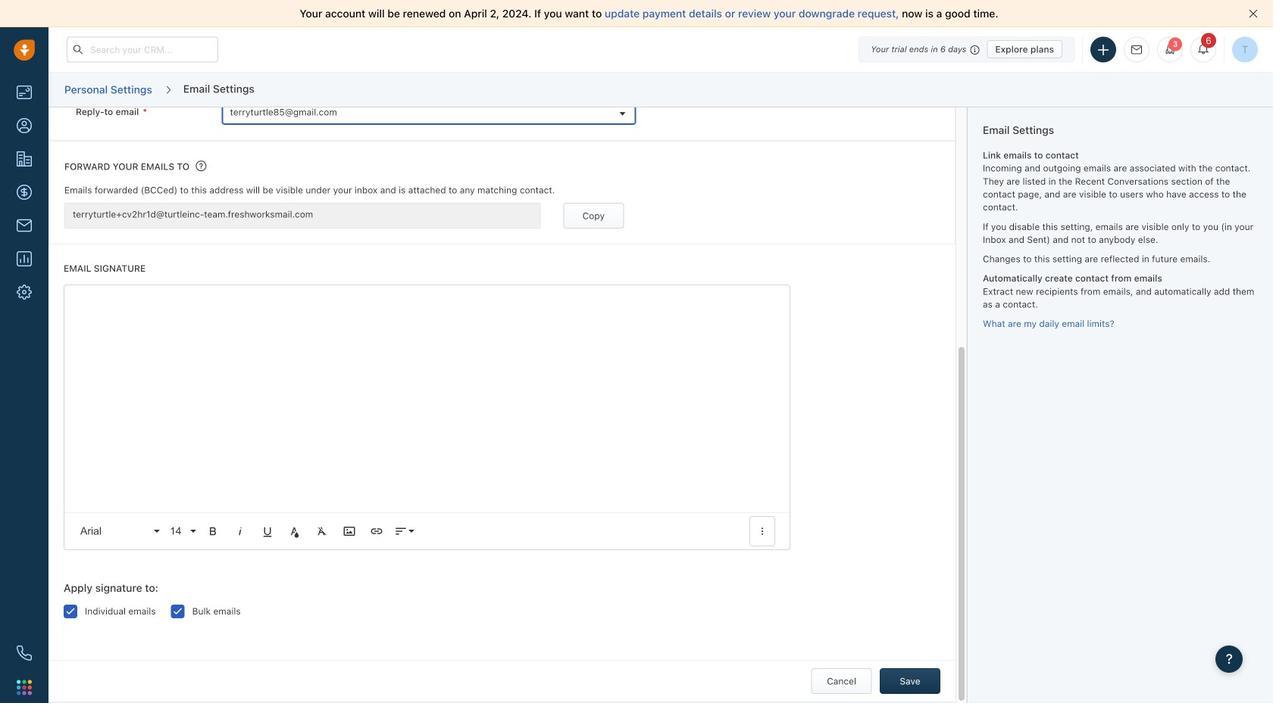 Task type: describe. For each thing, give the bounding box(es) containing it.
send email image
[[1131, 45, 1142, 55]]

italic (⌘i) image
[[233, 525, 247, 539]]

bold (⌘b) image
[[206, 525, 220, 539]]

underline (⌘u) image
[[261, 525, 274, 539]]

Search your CRM... text field
[[67, 37, 218, 63]]

freshworks switcher image
[[17, 681, 32, 696]]

close image
[[1249, 9, 1258, 18]]

question circled image
[[196, 160, 206, 172]]



Task type: vqa. For each thing, say whether or not it's contained in the screenshot.
the Text Color icon
yes



Task type: locate. For each thing, give the bounding box(es) containing it.
insert link (⌘k) image
[[370, 525, 383, 539]]

phone image
[[17, 646, 32, 662]]

application
[[64, 285, 790, 551]]

text color image
[[288, 525, 302, 539]]

phone element
[[9, 639, 39, 669]]

more misc image
[[756, 525, 769, 539]]

insert image (⌘p) image
[[343, 525, 356, 539]]

align image
[[394, 525, 408, 539]]

clear formatting image
[[315, 525, 329, 539]]



